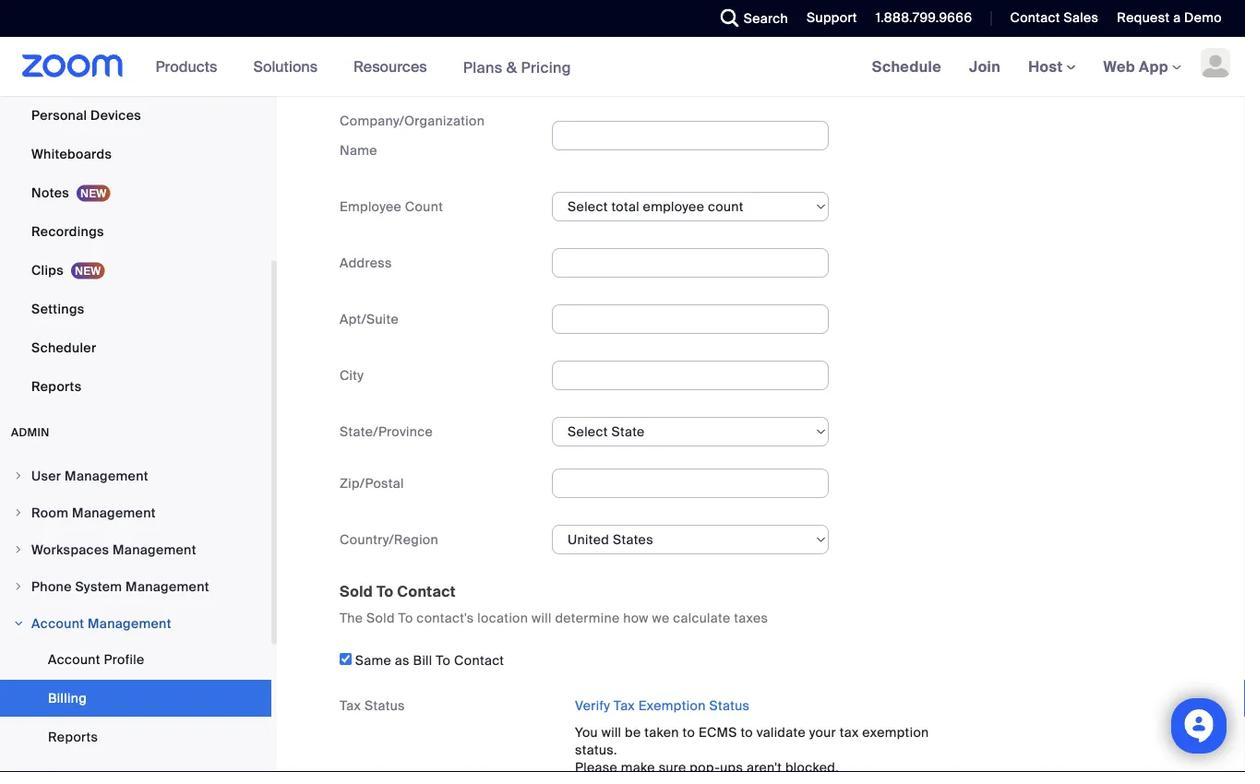 Task type: locate. For each thing, give the bounding box(es) containing it.
profile
[[104, 651, 145, 668]]

None text field
[[552, 50, 829, 80], [552, 121, 829, 151], [552, 305, 829, 335], [552, 50, 829, 80], [552, 121, 829, 151], [552, 305, 829, 335]]

same
[[355, 653, 392, 670]]

side navigation navigation
[[0, 0, 277, 773]]

tax
[[840, 725, 859, 742]]

right image for user management
[[13, 471, 24, 482]]

0 vertical spatial phone
[[340, 56, 380, 73]]

number
[[383, 56, 434, 73]]

support link
[[793, 0, 862, 37], [807, 9, 858, 26]]

clips link
[[0, 252, 271, 289]]

4 right image from the top
[[13, 619, 24, 630]]

0 horizontal spatial to
[[683, 725, 695, 742]]

status down same
[[365, 698, 405, 715]]

1 horizontal spatial phone
[[340, 56, 380, 73]]

0 horizontal spatial to
[[377, 583, 394, 602]]

country/region
[[340, 532, 439, 549]]

right image inside account management menu item
[[13, 619, 24, 630]]

1 vertical spatial reports link
[[0, 719, 271, 756]]

None text field
[[552, 0, 829, 23], [552, 249, 829, 278], [552, 361, 829, 391], [552, 469, 829, 499], [552, 0, 829, 23], [552, 249, 829, 278], [552, 361, 829, 391], [552, 469, 829, 499]]

will left be
[[602, 725, 622, 742]]

0 vertical spatial will
[[532, 610, 552, 627]]

reports link down scheduler link
[[0, 368, 271, 405]]

reports down scheduler
[[31, 378, 82, 395]]

account inside menu item
[[31, 615, 84, 632]]

0 horizontal spatial tax
[[340, 698, 361, 715]]

1 horizontal spatial status
[[709, 698, 750, 715]]

sold right the on the left of the page
[[367, 610, 395, 627]]

phone system management menu item
[[0, 570, 271, 605]]

personal devices
[[31, 107, 141, 124]]

to down 'country/region'
[[377, 583, 394, 602]]

join
[[970, 57, 1001, 76]]

exemption
[[863, 725, 929, 742]]

be
[[625, 725, 641, 742]]

1 vertical spatial will
[[602, 725, 622, 742]]

reports down billing
[[48, 729, 98, 746]]

account profile link
[[0, 642, 271, 679]]

right image for workspaces management
[[13, 545, 24, 556]]

tax up be
[[614, 698, 635, 715]]

account
[[31, 615, 84, 632], [48, 651, 100, 668]]

account management menu item
[[0, 607, 271, 642]]

as
[[395, 653, 410, 670]]

contact's
[[417, 610, 474, 627]]

to left contact's
[[398, 610, 413, 627]]

workspaces management menu item
[[0, 533, 271, 568]]

tax down same
[[340, 698, 361, 715]]

1 vertical spatial phone
[[31, 578, 72, 596]]

system
[[75, 578, 122, 596]]

management for room management
[[72, 505, 156, 522]]

clips
[[31, 262, 64, 279]]

demo
[[1185, 9, 1222, 26]]

reports inside account management menu
[[48, 729, 98, 746]]

1 horizontal spatial tax
[[614, 698, 635, 715]]

reports link down billing link
[[0, 719, 271, 756]]

phone left number in the left top of the page
[[340, 56, 380, 73]]

0 vertical spatial reports
[[31, 378, 82, 395]]

to right the bill
[[436, 653, 451, 670]]

contact sales link
[[997, 0, 1104, 37], [1011, 9, 1099, 26]]

phone
[[340, 56, 380, 73], [31, 578, 72, 596]]

host button
[[1029, 57, 1076, 76]]

right image inside "workspaces management" menu item
[[13, 545, 24, 556]]

account up billing
[[48, 651, 100, 668]]

user management
[[31, 468, 148, 485]]

to right ecms
[[741, 725, 753, 742]]

to
[[377, 583, 394, 602], [398, 610, 413, 627], [436, 653, 451, 670]]

status up ecms
[[709, 698, 750, 715]]

2 right image from the top
[[13, 545, 24, 556]]

right image inside 'user management' menu item
[[13, 471, 24, 482]]

request a demo link
[[1104, 0, 1246, 37], [1118, 9, 1222, 26]]

management for workspaces management
[[113, 542, 196, 559]]

tax
[[340, 698, 361, 715], [614, 698, 635, 715]]

2 vertical spatial to
[[436, 653, 451, 670]]

1 horizontal spatial will
[[602, 725, 622, 742]]

personal menu menu
[[0, 0, 271, 407]]

management down the room management menu item
[[113, 542, 196, 559]]

support
[[807, 9, 858, 26]]

0 horizontal spatial will
[[532, 610, 552, 627]]

products
[[156, 57, 217, 76]]

management inside menu item
[[88, 615, 171, 632]]

admin
[[11, 426, 50, 440]]

account up account profile
[[31, 615, 84, 632]]

room management
[[31, 505, 156, 522]]

3 right image from the top
[[13, 582, 24, 593]]

1 to from the left
[[683, 725, 695, 742]]

billing link
[[0, 680, 271, 717]]

0 vertical spatial reports link
[[0, 368, 271, 405]]

contact
[[1011, 9, 1061, 26], [397, 583, 456, 602], [454, 653, 504, 670]]

0 horizontal spatial status
[[365, 698, 405, 715]]

personal
[[31, 107, 87, 124]]

city
[[340, 367, 364, 384]]

will inside sold to contact the sold to contact's location will determine how we calculate taxes
[[532, 610, 552, 627]]

company/organization name
[[340, 113, 485, 159]]

banner containing products
[[0, 37, 1246, 97]]

you will be taken to ecms to validate your tax exemption status.
[[575, 725, 929, 759]]

pricing
[[521, 57, 571, 77]]

management up the room management
[[65, 468, 148, 485]]

1 right image from the top
[[13, 471, 24, 482]]

join link
[[956, 37, 1015, 96]]

1 horizontal spatial to
[[398, 610, 413, 627]]

sold
[[340, 583, 373, 602], [367, 610, 395, 627]]

1 horizontal spatial to
[[741, 725, 753, 742]]

product information navigation
[[142, 37, 585, 97]]

contact inside sold to contact the sold to contact's location will determine how we calculate taxes
[[397, 583, 456, 602]]

user management menu item
[[0, 459, 271, 494]]

schedule
[[872, 57, 942, 76]]

None checkbox
[[340, 654, 352, 666]]

phone down workspaces
[[31, 578, 72, 596]]

account for account profile
[[48, 651, 100, 668]]

1.888.799.9666
[[876, 9, 973, 26]]

management up profile
[[88, 615, 171, 632]]

phone inside menu item
[[31, 578, 72, 596]]

2 to from the left
[[741, 725, 753, 742]]

taken
[[645, 725, 679, 742]]

status
[[365, 698, 405, 715], [709, 698, 750, 715]]

1 tax from the left
[[340, 698, 361, 715]]

admin menu menu
[[0, 459, 271, 773]]

right image inside 'phone system management' menu item
[[13, 582, 24, 593]]

solutions button
[[253, 37, 326, 96]]

1 vertical spatial contact
[[397, 583, 456, 602]]

contact left sales
[[1011, 9, 1061, 26]]

to right taken
[[683, 725, 695, 742]]

employee
[[340, 198, 402, 216]]

1 vertical spatial reports
[[48, 729, 98, 746]]

location
[[478, 610, 528, 627]]

the
[[340, 610, 363, 627]]

reports link
[[0, 368, 271, 405], [0, 719, 271, 756]]

management
[[65, 468, 148, 485], [72, 505, 156, 522], [113, 542, 196, 559], [126, 578, 209, 596], [88, 615, 171, 632]]

right image
[[13, 471, 24, 482], [13, 545, 24, 556], [13, 582, 24, 593], [13, 619, 24, 630]]

account management menu
[[0, 642, 271, 758]]

calculate
[[673, 610, 731, 627]]

devices
[[91, 107, 141, 124]]

0 vertical spatial account
[[31, 615, 84, 632]]

contact up contact's
[[397, 583, 456, 602]]

account inside menu
[[48, 651, 100, 668]]

count
[[405, 198, 443, 216]]

0 horizontal spatial phone
[[31, 578, 72, 596]]

name
[[340, 142, 377, 159]]

profile picture image
[[1201, 48, 1231, 78]]

resources
[[354, 57, 427, 76]]

banner
[[0, 37, 1246, 97]]

1.888.799.9666 button up the "schedule" link
[[876, 9, 973, 26]]

will right location
[[532, 610, 552, 627]]

2 reports link from the top
[[0, 719, 271, 756]]

management up workspaces management
[[72, 505, 156, 522]]

web app button
[[1104, 57, 1182, 76]]

to
[[683, 725, 695, 742], [741, 725, 753, 742]]

sold up the on the left of the page
[[340, 583, 373, 602]]

contact down location
[[454, 653, 504, 670]]

1 vertical spatial account
[[48, 651, 100, 668]]

right image for account management
[[13, 619, 24, 630]]

menu item
[[0, 760, 271, 773]]



Task type: describe. For each thing, give the bounding box(es) containing it.
management for account management
[[88, 615, 171, 632]]

verify tax exemption status
[[575, 698, 750, 715]]

meetings navigation
[[858, 37, 1246, 97]]

search
[[744, 10, 789, 27]]

a
[[1174, 9, 1181, 26]]

whiteboards
[[31, 145, 112, 163]]

sales
[[1064, 9, 1099, 26]]

workspaces
[[31, 542, 109, 559]]

taxes
[[734, 610, 768, 627]]

notes
[[31, 184, 69, 201]]

0 vertical spatial to
[[377, 583, 394, 602]]

2 status from the left
[[709, 698, 750, 715]]

2 horizontal spatial to
[[436, 653, 451, 670]]

workspaces management
[[31, 542, 196, 559]]

status.
[[575, 742, 618, 759]]

reports inside personal menu menu
[[31, 378, 82, 395]]

phone number
[[340, 56, 434, 73]]

validate
[[757, 725, 806, 742]]

app
[[1139, 57, 1169, 76]]

state/province
[[340, 424, 433, 441]]

same as bill to contact
[[352, 653, 504, 670]]

we
[[652, 610, 670, 627]]

personal devices link
[[0, 97, 271, 134]]

scheduler
[[31, 339, 96, 356]]

how
[[623, 610, 649, 627]]

account management
[[31, 615, 171, 632]]

plans
[[463, 57, 503, 77]]

zoom logo image
[[22, 54, 123, 78]]

resources button
[[354, 37, 435, 96]]

determine
[[555, 610, 620, 627]]

contact sales
[[1011, 9, 1099, 26]]

account for account management
[[31, 615, 84, 632]]

management down "workspaces management" menu item
[[126, 578, 209, 596]]

products button
[[156, 37, 226, 96]]

phone system management
[[31, 578, 209, 596]]

1 vertical spatial to
[[398, 610, 413, 627]]

apt/suite
[[340, 311, 399, 328]]

ecms
[[699, 725, 737, 742]]

web app
[[1104, 57, 1169, 76]]

user
[[31, 468, 61, 485]]

recordings link
[[0, 213, 271, 250]]

you
[[575, 725, 598, 742]]

&
[[507, 57, 517, 77]]

solutions
[[253, 57, 318, 76]]

sold to contact the sold to contact's location will determine how we calculate taxes
[[340, 583, 768, 627]]

request a demo
[[1118, 9, 1222, 26]]

1.888.799.9666 button up schedule
[[862, 0, 977, 37]]

management for user management
[[65, 468, 148, 485]]

billing
[[48, 690, 87, 707]]

bill
[[413, 653, 433, 670]]

room
[[31, 505, 69, 522]]

right image
[[13, 508, 24, 519]]

zip/postal
[[340, 475, 404, 493]]

2 vertical spatial contact
[[454, 653, 504, 670]]

whiteboards link
[[0, 136, 271, 173]]

2 tax from the left
[[614, 698, 635, 715]]

phone for phone number
[[340, 56, 380, 73]]

will inside you will be taken to ecms to validate your tax exemption status.
[[602, 725, 622, 742]]

request
[[1118, 9, 1170, 26]]

1 status from the left
[[365, 698, 405, 715]]

1 vertical spatial sold
[[367, 610, 395, 627]]

0 vertical spatial sold
[[340, 583, 373, 602]]

company/organization
[[340, 113, 485, 130]]

employee count
[[340, 198, 443, 216]]

settings
[[31, 301, 84, 318]]

settings link
[[0, 291, 271, 328]]

right image for phone system management
[[13, 582, 24, 593]]

search button
[[707, 0, 793, 37]]

plans & pricing
[[463, 57, 571, 77]]

host
[[1029, 57, 1067, 76]]

0 vertical spatial contact
[[1011, 9, 1061, 26]]

account profile
[[48, 651, 145, 668]]

web
[[1104, 57, 1136, 76]]

scheduler link
[[0, 330, 271, 367]]

tax status
[[340, 698, 405, 715]]

your
[[809, 725, 836, 742]]

room management menu item
[[0, 496, 271, 531]]

1 reports link from the top
[[0, 368, 271, 405]]

phone for phone system management
[[31, 578, 72, 596]]

exemption
[[639, 698, 706, 715]]

address
[[340, 255, 392, 272]]

schedule link
[[858, 37, 956, 96]]

notes link
[[0, 175, 271, 211]]

recordings
[[31, 223, 104, 240]]



Task type: vqa. For each thing, say whether or not it's contained in the screenshot.
Contact inside Sold To Contact The Sold To contact's location will determine how we calculate taxes
yes



